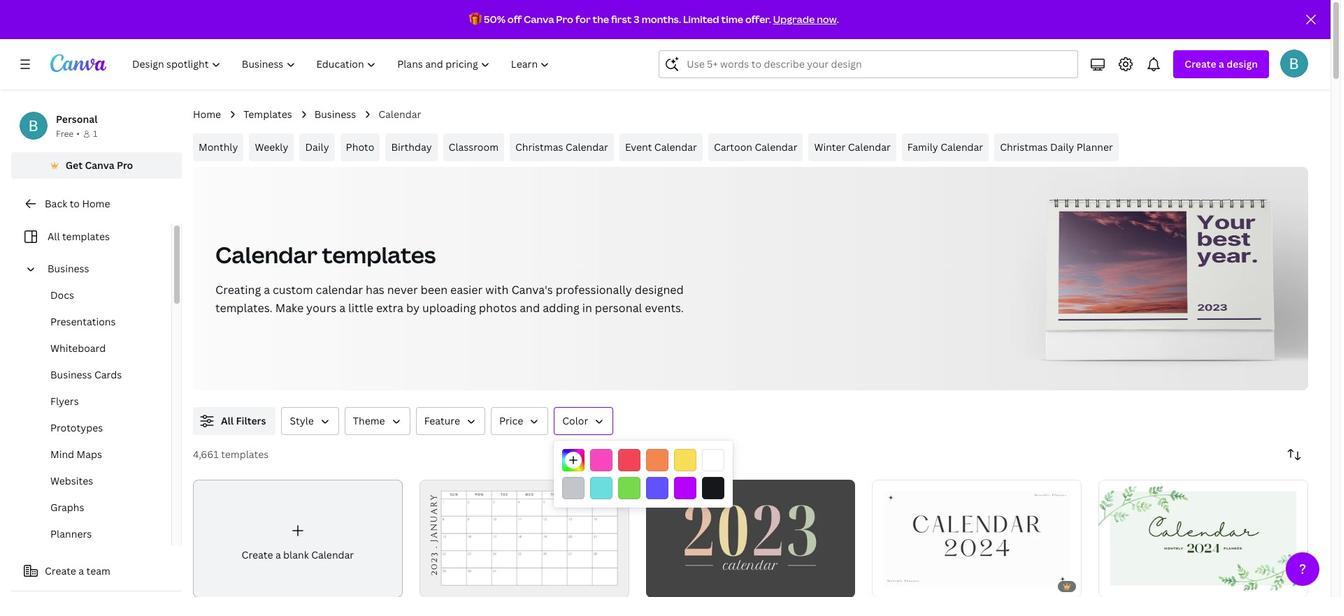 Task type: vqa. For each thing, say whether or not it's contained in the screenshot.
#15181B Image
yes



Task type: locate. For each thing, give the bounding box(es) containing it.
a inside "create a team" button
[[79, 565, 84, 578]]

1 horizontal spatial home
[[193, 108, 221, 121]]

#fd5152 image
[[618, 450, 641, 472]]

of for gray and white minimalist clean 2024 monthly calendar image
[[888, 581, 896, 592]]

canva right get
[[85, 159, 114, 172]]

13 for second 1 of 13 link
[[1124, 581, 1133, 592]]

offer.
[[746, 13, 771, 26]]

1 of 12 link
[[419, 480, 629, 598]]

2 daily from the left
[[1050, 141, 1074, 154]]

business link up daily "link"
[[315, 107, 356, 122]]

0 horizontal spatial all
[[48, 230, 60, 243]]

mind maps
[[50, 448, 102, 462]]

2 1 of 13 from the left
[[1109, 581, 1133, 592]]

0 horizontal spatial of
[[435, 581, 443, 592]]

business up flyers
[[50, 369, 92, 382]]

feature button
[[416, 408, 485, 436]]

create a design button
[[1174, 50, 1269, 78]]

calendar right event
[[655, 141, 697, 154]]

all for all filters
[[221, 415, 234, 428]]

3 of from the left
[[1115, 581, 1122, 592]]

home up monthly
[[193, 108, 221, 121]]

of for gray simple minimalist planner 2023 calendar image
[[435, 581, 443, 592]]

1 christmas from the left
[[515, 141, 563, 154]]

Sort by button
[[1281, 441, 1309, 469]]

templates down 'back to home'
[[62, 230, 110, 243]]

upgrade
[[773, 13, 815, 26]]

#74d353 image
[[618, 478, 641, 500], [618, 478, 641, 500]]

all inside button
[[221, 415, 234, 428]]

business link
[[315, 107, 356, 122], [42, 256, 163, 283]]

1 1 of 13 link from the left
[[872, 480, 1082, 598]]

2 christmas from the left
[[1000, 141, 1048, 154]]

maps
[[77, 448, 102, 462]]

calendar right cartoon
[[755, 141, 798, 154]]

a left 'blank'
[[275, 549, 281, 563]]

business up daily "link"
[[315, 108, 356, 121]]

templates up has
[[322, 240, 436, 270]]

0 horizontal spatial 1 of 13
[[882, 581, 906, 592]]

1 horizontal spatial 1 of 13
[[1109, 581, 1133, 592]]

1 of 13
[[882, 581, 906, 592], [1109, 581, 1133, 592]]

1 horizontal spatial templates
[[221, 448, 269, 462]]

planners link
[[22, 522, 171, 548]]

calendar inside 'create a blank calendar' element
[[311, 549, 354, 563]]

templates for calendar templates
[[322, 240, 436, 270]]

2 13 from the left
[[1124, 581, 1133, 592]]

top level navigation element
[[123, 50, 562, 78]]

christmas
[[515, 141, 563, 154], [1000, 141, 1048, 154]]

a
[[1219, 57, 1225, 71], [264, 283, 270, 298], [339, 301, 346, 316], [275, 549, 281, 563], [79, 565, 84, 578]]

home right to
[[82, 197, 110, 211]]

calendar right 'blank'
[[311, 549, 354, 563]]

christmas for christmas calendar
[[515, 141, 563, 154]]

#ffffff image
[[702, 450, 725, 472]]

a for team
[[79, 565, 84, 578]]

1 horizontal spatial canva
[[524, 13, 554, 26]]

2 vertical spatial create
[[45, 565, 76, 578]]

price
[[499, 415, 523, 428]]

1 13 from the left
[[898, 581, 906, 592]]

all for all templates
[[48, 230, 60, 243]]

1 of from the left
[[435, 581, 443, 592]]

all filters
[[221, 415, 266, 428]]

0 horizontal spatial christmas
[[515, 141, 563, 154]]

2 horizontal spatial of
[[1115, 581, 1122, 592]]

0 vertical spatial business
[[315, 108, 356, 121]]

all
[[48, 230, 60, 243], [221, 415, 234, 428]]

templates for 4,661 templates
[[221, 448, 269, 462]]

mind
[[50, 448, 74, 462]]

business up 'docs'
[[48, 262, 89, 276]]

0 horizontal spatial business link
[[42, 256, 163, 283]]

templates.
[[215, 301, 273, 316]]

1 vertical spatial all
[[221, 415, 234, 428]]

1 horizontal spatial 1 of 13 link
[[1099, 480, 1309, 598]]

easier
[[450, 283, 483, 298]]

calendar templates
[[215, 240, 436, 270]]

to
[[70, 197, 80, 211]]

and
[[520, 301, 540, 316]]

#55dbe0 image
[[590, 478, 613, 500]]

of for green simple minimalist monthly calendar image
[[1115, 581, 1122, 592]]

been
[[421, 283, 448, 298]]

1 of 13 link
[[872, 480, 1082, 598], [1099, 480, 1309, 598]]

pro left for
[[556, 13, 574, 26]]

color button
[[554, 408, 614, 436]]

winter calendar
[[814, 141, 891, 154]]

1 horizontal spatial christmas
[[1000, 141, 1048, 154]]

create for create a team
[[45, 565, 76, 578]]

daily left photo
[[305, 141, 329, 154]]

#fd5ebb image
[[590, 450, 613, 472], [590, 450, 613, 472]]

0 horizontal spatial home
[[82, 197, 110, 211]]

a inside create a design dropdown button
[[1219, 57, 1225, 71]]

2 horizontal spatial create
[[1185, 57, 1217, 71]]

presentations link
[[22, 309, 171, 336]]

1 vertical spatial business link
[[42, 256, 163, 283]]

0 horizontal spatial canva
[[85, 159, 114, 172]]

0 vertical spatial business link
[[315, 107, 356, 122]]

create left 'blank'
[[242, 549, 273, 563]]

business cards link
[[22, 362, 171, 389]]

1 vertical spatial business
[[48, 262, 89, 276]]

create inside button
[[45, 565, 76, 578]]

1 of 13 for green simple minimalist monthly calendar image
[[1109, 581, 1133, 592]]

get canva pro button
[[11, 152, 182, 179]]

#15181b image
[[702, 478, 725, 500]]

#fe884c image
[[646, 450, 669, 472], [646, 450, 669, 472]]

calendar right the winter
[[848, 141, 891, 154]]

0 horizontal spatial 13
[[898, 581, 906, 592]]

back to home
[[45, 197, 110, 211]]

daily link
[[300, 134, 335, 162]]

1 horizontal spatial of
[[888, 581, 896, 592]]

business link down all templates link
[[42, 256, 163, 283]]

create for create a blank calendar
[[242, 549, 273, 563]]

1 for gray simple minimalist planner 2023 calendar image
[[429, 581, 433, 592]]

1 daily from the left
[[305, 141, 329, 154]]

all down back
[[48, 230, 60, 243]]

weekly
[[255, 141, 288, 154]]

13 for 1st 1 of 13 link
[[898, 581, 906, 592]]

all left filters
[[221, 415, 234, 428]]

all templates link
[[20, 224, 163, 250]]

create inside "link"
[[242, 549, 273, 563]]

templates
[[62, 230, 110, 243], [322, 240, 436, 270], [221, 448, 269, 462]]

2 horizontal spatial templates
[[322, 240, 436, 270]]

a left custom
[[264, 283, 270, 298]]

0 horizontal spatial 1 of 13 link
[[872, 480, 1082, 598]]

1 of 12
[[429, 581, 453, 592]]

3
[[634, 13, 640, 26]]

0 vertical spatial canva
[[524, 13, 554, 26]]

calendar templates image
[[1010, 167, 1309, 391], [1046, 203, 1275, 330]]

pro up back to home link
[[117, 159, 133, 172]]

0 vertical spatial pro
[[556, 13, 574, 26]]

daily left planner
[[1050, 141, 1074, 154]]

create inside dropdown button
[[1185, 57, 1217, 71]]

gray simple minimalist planner 2023 calendar image
[[419, 480, 629, 598]]

gray and white minimalist clean 2024 monthly calendar image
[[872, 480, 1082, 598]]

time
[[721, 13, 744, 26]]

0 horizontal spatial templates
[[62, 230, 110, 243]]

create left design
[[1185, 57, 1217, 71]]

theme button
[[345, 408, 410, 436]]

1 horizontal spatial 13
[[1124, 581, 1133, 592]]

canva right off
[[524, 13, 554, 26]]

#4a66fb image
[[646, 478, 669, 500], [646, 478, 669, 500]]

2 of from the left
[[888, 581, 896, 592]]

#b612fb image
[[674, 478, 697, 500], [674, 478, 697, 500]]

whiteboard
[[50, 342, 106, 355]]

docs
[[50, 289, 74, 302]]

None search field
[[659, 50, 1079, 78]]

create a team
[[45, 565, 110, 578]]

0 vertical spatial create
[[1185, 57, 1217, 71]]

feature
[[424, 415, 460, 428]]

by
[[406, 301, 420, 316]]

1 horizontal spatial create
[[242, 549, 273, 563]]

a left design
[[1219, 57, 1225, 71]]

custom
[[273, 283, 313, 298]]

flyers
[[50, 395, 79, 408]]

1 vertical spatial create
[[242, 549, 273, 563]]

2 vertical spatial business
[[50, 369, 92, 382]]

professionally
[[556, 283, 632, 298]]

a for custom
[[264, 283, 270, 298]]

of
[[435, 581, 443, 592], [888, 581, 896, 592], [1115, 581, 1122, 592]]

add a new color image
[[562, 450, 585, 472], [562, 450, 585, 472]]

templates down all filters
[[221, 448, 269, 462]]

cartoon
[[714, 141, 753, 154]]

1 horizontal spatial business link
[[315, 107, 356, 122]]

0 vertical spatial all
[[48, 230, 60, 243]]

1 1 of 13 from the left
[[882, 581, 906, 592]]

a inside 'create a blank calendar' element
[[275, 549, 281, 563]]

1 horizontal spatial all
[[221, 415, 234, 428]]

event calendar
[[625, 141, 697, 154]]

a for design
[[1219, 57, 1225, 71]]

0 horizontal spatial daily
[[305, 141, 329, 154]]

birthday
[[391, 141, 432, 154]]

calendar right the family
[[941, 141, 983, 154]]

canva's
[[512, 283, 553, 298]]

pro inside button
[[117, 159, 133, 172]]

family
[[908, 141, 938, 154]]

1 vertical spatial pro
[[117, 159, 133, 172]]

0 horizontal spatial pro
[[117, 159, 133, 172]]

create
[[1185, 57, 1217, 71], [242, 549, 273, 563], [45, 565, 76, 578]]

prototypes link
[[22, 415, 171, 442]]

0 horizontal spatial create
[[45, 565, 76, 578]]

create left team
[[45, 565, 76, 578]]

calendar left event
[[566, 141, 608, 154]]

a left team
[[79, 565, 84, 578]]

4,661
[[193, 448, 219, 462]]

home
[[193, 108, 221, 121], [82, 197, 110, 211]]

canva
[[524, 13, 554, 26], [85, 159, 114, 172]]

1 of 13 for gray and white minimalist clean 2024 monthly calendar image
[[882, 581, 906, 592]]

#fd5152 image
[[618, 450, 641, 472]]

photo link
[[340, 134, 380, 162]]

the
[[593, 13, 609, 26]]

0 vertical spatial home
[[193, 108, 221, 121]]

a for blank
[[275, 549, 281, 563]]

templates link
[[243, 107, 292, 122]]

calendar inside "cartoon calendar" link
[[755, 141, 798, 154]]

1 vertical spatial canva
[[85, 159, 114, 172]]

1 horizontal spatial daily
[[1050, 141, 1074, 154]]

mind maps link
[[22, 442, 171, 469]]



Task type: describe. For each thing, give the bounding box(es) containing it.
4,661 templates
[[193, 448, 269, 462]]

1 vertical spatial home
[[82, 197, 110, 211]]

1 horizontal spatial pro
[[556, 13, 574, 26]]

family calendar
[[908, 141, 983, 154]]

design
[[1227, 57, 1258, 71]]

filters
[[236, 415, 266, 428]]

with
[[485, 283, 509, 298]]

designed
[[635, 283, 684, 298]]

🎁 50% off canva pro for the first 3 months. limited time offer. upgrade now .
[[469, 13, 839, 26]]

presentations
[[50, 315, 116, 329]]

docs link
[[22, 283, 171, 309]]

12
[[445, 581, 453, 592]]

cards
[[94, 369, 122, 382]]

free •
[[56, 128, 80, 140]]

event
[[625, 141, 652, 154]]

get
[[66, 159, 83, 172]]

photo
[[346, 141, 374, 154]]

create a blank calendar link
[[193, 480, 403, 598]]

uploading
[[422, 301, 476, 316]]

christmas daily planner link
[[995, 134, 1119, 162]]

personal
[[56, 113, 98, 126]]

family calendar link
[[902, 134, 989, 162]]

websites
[[50, 475, 93, 488]]

creating
[[215, 283, 261, 298]]

make
[[275, 301, 304, 316]]

create a design
[[1185, 57, 1258, 71]]

all templates
[[48, 230, 110, 243]]

calendar inside christmas calendar link
[[566, 141, 608, 154]]

off
[[508, 13, 522, 26]]

color
[[563, 415, 588, 428]]

1 for green simple minimalist monthly calendar image
[[1109, 581, 1113, 592]]

yours
[[306, 301, 337, 316]]

christmas calendar
[[515, 141, 608, 154]]

create a blank calendar element
[[193, 480, 403, 598]]

#15181b image
[[702, 478, 725, 500]]

back
[[45, 197, 67, 211]]

planners
[[50, 528, 92, 541]]

monthly
[[199, 141, 238, 154]]

christmas calendar link
[[510, 134, 614, 162]]

calendar inside family calendar link
[[941, 141, 983, 154]]

calendar inside winter calendar link
[[848, 141, 891, 154]]

adding
[[543, 301, 580, 316]]

canva inside button
[[85, 159, 114, 172]]

all filters button
[[193, 408, 276, 436]]

graphs link
[[22, 495, 171, 522]]

for
[[576, 13, 591, 26]]

christmas for christmas daily planner
[[1000, 141, 1048, 154]]

style button
[[281, 408, 339, 436]]

home link
[[193, 107, 221, 122]]

cartoon calendar
[[714, 141, 798, 154]]

prototypes
[[50, 422, 103, 435]]

christmas daily planner
[[1000, 141, 1113, 154]]

planner
[[1077, 141, 1113, 154]]

templates
[[243, 108, 292, 121]]

green simple minimalist monthly calendar image
[[1099, 480, 1309, 598]]

personal
[[595, 301, 642, 316]]

first
[[611, 13, 632, 26]]

calendar up birthday
[[379, 108, 421, 121]]

daily inside "link"
[[305, 141, 329, 154]]

now
[[817, 13, 837, 26]]

brad klo image
[[1281, 50, 1309, 78]]

calendar
[[316, 283, 363, 298]]

events.
[[645, 301, 684, 316]]

theme
[[353, 415, 385, 428]]

#c1c6cb image
[[562, 478, 585, 500]]

months.
[[642, 13, 681, 26]]

.
[[837, 13, 839, 26]]

classroom
[[449, 141, 499, 154]]

has
[[366, 283, 385, 298]]

2 1 of 13 link from the left
[[1099, 480, 1309, 598]]

in
[[582, 301, 592, 316]]

1 for gray and white minimalist clean 2024 monthly calendar image
[[882, 581, 886, 592]]

calendar up custom
[[215, 240, 318, 270]]

create for create a design
[[1185, 57, 1217, 71]]

back to home link
[[11, 190, 182, 218]]

colorful modern simple 2023 calendar image
[[646, 480, 856, 598]]

#fed958 image
[[674, 450, 697, 472]]

flyers link
[[22, 389, 171, 415]]

business inside "link"
[[50, 369, 92, 382]]

blank
[[283, 549, 309, 563]]

Search search field
[[687, 51, 1070, 78]]

weekly link
[[249, 134, 294, 162]]

style
[[290, 415, 314, 428]]

team
[[86, 565, 110, 578]]

winter
[[814, 141, 846, 154]]

winter calendar link
[[809, 134, 896, 162]]

birthday link
[[386, 134, 438, 162]]

50%
[[484, 13, 506, 26]]

photos
[[479, 301, 517, 316]]

calendar inside event calendar link
[[655, 141, 697, 154]]

•
[[76, 128, 80, 140]]

business cards
[[50, 369, 122, 382]]

whiteboard link
[[22, 336, 171, 362]]

#ffffff image
[[702, 450, 725, 472]]

#c1c6cb image
[[562, 478, 585, 500]]

#55dbe0 image
[[590, 478, 613, 500]]

create a blank calendar
[[242, 549, 354, 563]]

websites link
[[22, 469, 171, 495]]

🎁
[[469, 13, 482, 26]]

get canva pro
[[66, 159, 133, 172]]

templates for all templates
[[62, 230, 110, 243]]

a left little
[[339, 301, 346, 316]]

classroom link
[[443, 134, 504, 162]]

#fed958 image
[[674, 450, 697, 472]]



